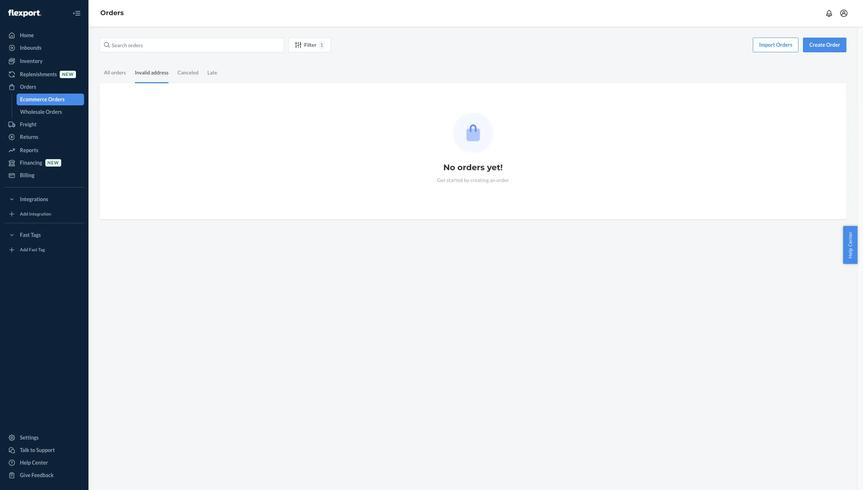 Task type: describe. For each thing, give the bounding box(es) containing it.
integration
[[29, 211, 51, 217]]

orders for no
[[457, 163, 485, 173]]

support
[[36, 447, 55, 453]]

1
[[320, 42, 323, 48]]

1 vertical spatial fast
[[29, 247, 37, 253]]

address
[[151, 69, 169, 76]]

filter
[[304, 42, 317, 48]]

tag
[[38, 247, 45, 253]]

freight link
[[4, 119, 84, 131]]

close navigation image
[[72, 9, 81, 18]]

help center inside help center link
[[20, 460, 48, 466]]

integrations button
[[4, 194, 84, 205]]

give feedback
[[20, 472, 54, 479]]

create order
[[809, 42, 840, 48]]

no orders yet!
[[443, 163, 503, 173]]

orders up ecommerce at the left of page
[[20, 84, 36, 90]]

ecommerce orders link
[[16, 94, 84, 105]]

billing link
[[4, 170, 84, 181]]

settings
[[20, 435, 39, 441]]

1 vertical spatial orders link
[[4, 81, 84, 93]]

all
[[104, 69, 110, 76]]

reports
[[20, 147, 38, 153]]

invalid address
[[135, 69, 169, 76]]

create order link
[[803, 38, 846, 52]]

talk to support button
[[4, 445, 84, 456]]

all orders
[[104, 69, 126, 76]]

Search orders text field
[[100, 38, 284, 52]]

fast tags button
[[4, 229, 84, 241]]

filter 1
[[304, 42, 323, 48]]

home link
[[4, 29, 84, 41]]

integrations
[[20, 196, 48, 202]]

help center inside help center button
[[847, 232, 854, 259]]

orders for ecommerce orders
[[48, 96, 65, 102]]

ecommerce
[[20, 96, 47, 102]]

orders for wholesale orders
[[46, 109, 62, 115]]

import
[[759, 42, 775, 48]]

get
[[437, 177, 445, 183]]

import orders button
[[753, 38, 799, 52]]

creating
[[470, 177, 489, 183]]

late
[[207, 69, 217, 76]]

give
[[20, 472, 30, 479]]

financing
[[20, 160, 42, 166]]

add fast tag link
[[4, 244, 84, 256]]

inbounds
[[20, 45, 41, 51]]

an
[[490, 177, 495, 183]]

billing
[[20, 172, 34, 178]]

fast tags
[[20, 232, 41, 238]]

wholesale
[[20, 109, 45, 115]]

canceled
[[177, 69, 199, 76]]

no
[[443, 163, 455, 173]]



Task type: locate. For each thing, give the bounding box(es) containing it.
orders up get started by creating an order
[[457, 163, 485, 173]]

to
[[30, 447, 35, 453]]

0 horizontal spatial help center
[[20, 460, 48, 466]]

1 vertical spatial orders
[[457, 163, 485, 173]]

0 vertical spatial orders link
[[100, 9, 124, 17]]

orders inside ecommerce orders link
[[48, 96, 65, 102]]

1 horizontal spatial orders
[[457, 163, 485, 173]]

create
[[809, 42, 825, 48]]

new
[[62, 72, 74, 77], [47, 160, 59, 166]]

1 add from the top
[[20, 211, 28, 217]]

center
[[847, 232, 854, 247], [32, 460, 48, 466]]

wholesale orders
[[20, 109, 62, 115]]

1 vertical spatial help
[[20, 460, 31, 466]]

add for add integration
[[20, 211, 28, 217]]

0 vertical spatial orders
[[111, 69, 126, 76]]

flexport logo image
[[8, 9, 41, 17]]

fast left tag
[[29, 247, 37, 253]]

ecommerce orders
[[20, 96, 65, 102]]

yet!
[[487, 163, 503, 173]]

orders up the wholesale orders link
[[48, 96, 65, 102]]

add for add fast tag
[[20, 247, 28, 253]]

inventory link
[[4, 55, 84, 67]]

import orders
[[759, 42, 792, 48]]

add left integration
[[20, 211, 28, 217]]

orders right "all"
[[111, 69, 126, 76]]

reports link
[[4, 145, 84, 156]]

0 vertical spatial help center
[[847, 232, 854, 259]]

give feedback button
[[4, 470, 84, 481]]

orders inside the wholesale orders link
[[46, 109, 62, 115]]

empty list image
[[453, 113, 493, 153]]

feedback
[[31, 472, 54, 479]]

open account menu image
[[839, 9, 848, 18]]

open notifications image
[[825, 9, 834, 18]]

add down fast tags
[[20, 247, 28, 253]]

orders
[[100, 9, 124, 17], [776, 42, 792, 48], [20, 84, 36, 90], [48, 96, 65, 102], [46, 109, 62, 115]]

home
[[20, 32, 34, 38]]

help inside button
[[847, 248, 854, 259]]

0 horizontal spatial center
[[32, 460, 48, 466]]

order
[[496, 177, 509, 183]]

wholesale orders link
[[16, 106, 84, 118]]

orders up search icon
[[100, 9, 124, 17]]

add fast tag
[[20, 247, 45, 253]]

1 vertical spatial new
[[47, 160, 59, 166]]

1 horizontal spatial new
[[62, 72, 74, 77]]

orders inside import orders button
[[776, 42, 792, 48]]

add integration
[[20, 211, 51, 217]]

freight
[[20, 121, 37, 128]]

fast
[[20, 232, 30, 238], [29, 247, 37, 253]]

new down inventory link
[[62, 72, 74, 77]]

1 horizontal spatial orders link
[[100, 9, 124, 17]]

1 horizontal spatial help
[[847, 248, 854, 259]]

1 vertical spatial center
[[32, 460, 48, 466]]

orders right 'import'
[[776, 42, 792, 48]]

center inside button
[[847, 232, 854, 247]]

0 vertical spatial center
[[847, 232, 854, 247]]

returns link
[[4, 131, 84, 143]]

orders link up ecommerce orders
[[4, 81, 84, 93]]

add integration link
[[4, 208, 84, 220]]

new for financing
[[47, 160, 59, 166]]

orders for all
[[111, 69, 126, 76]]

talk
[[20, 447, 29, 453]]

0 horizontal spatial orders
[[111, 69, 126, 76]]

tags
[[31, 232, 41, 238]]

talk to support
[[20, 447, 55, 453]]

invalid
[[135, 69, 150, 76]]

help center
[[847, 232, 854, 259], [20, 460, 48, 466]]

orders link up search icon
[[100, 9, 124, 17]]

get started by creating an order
[[437, 177, 509, 183]]

2 add from the top
[[20, 247, 28, 253]]

0 horizontal spatial new
[[47, 160, 59, 166]]

orders link
[[100, 9, 124, 17], [4, 81, 84, 93]]

add
[[20, 211, 28, 217], [20, 247, 28, 253]]

0 vertical spatial add
[[20, 211, 28, 217]]

help center link
[[4, 457, 84, 469]]

0 horizontal spatial help
[[20, 460, 31, 466]]

replenishments
[[20, 71, 57, 77]]

0 vertical spatial new
[[62, 72, 74, 77]]

new down reports link
[[47, 160, 59, 166]]

fast left tags
[[20, 232, 30, 238]]

new for replenishments
[[62, 72, 74, 77]]

0 vertical spatial help
[[847, 248, 854, 259]]

0 horizontal spatial orders link
[[4, 81, 84, 93]]

orders
[[111, 69, 126, 76], [457, 163, 485, 173]]

0 vertical spatial fast
[[20, 232, 30, 238]]

1 vertical spatial help center
[[20, 460, 48, 466]]

orders down ecommerce orders link
[[46, 109, 62, 115]]

1 horizontal spatial help center
[[847, 232, 854, 259]]

by
[[464, 177, 469, 183]]

inventory
[[20, 58, 43, 64]]

1 vertical spatial add
[[20, 247, 28, 253]]

1 horizontal spatial center
[[847, 232, 854, 247]]

search image
[[104, 42, 110, 48]]

help center button
[[843, 226, 857, 264]]

settings link
[[4, 432, 84, 444]]

order
[[826, 42, 840, 48]]

inbounds link
[[4, 42, 84, 54]]

fast inside dropdown button
[[20, 232, 30, 238]]

returns
[[20, 134, 38, 140]]

started
[[446, 177, 463, 183]]

orders for import orders
[[776, 42, 792, 48]]

help
[[847, 248, 854, 259], [20, 460, 31, 466]]



Task type: vqa. For each thing, say whether or not it's contained in the screenshot.
the 'description'
no



